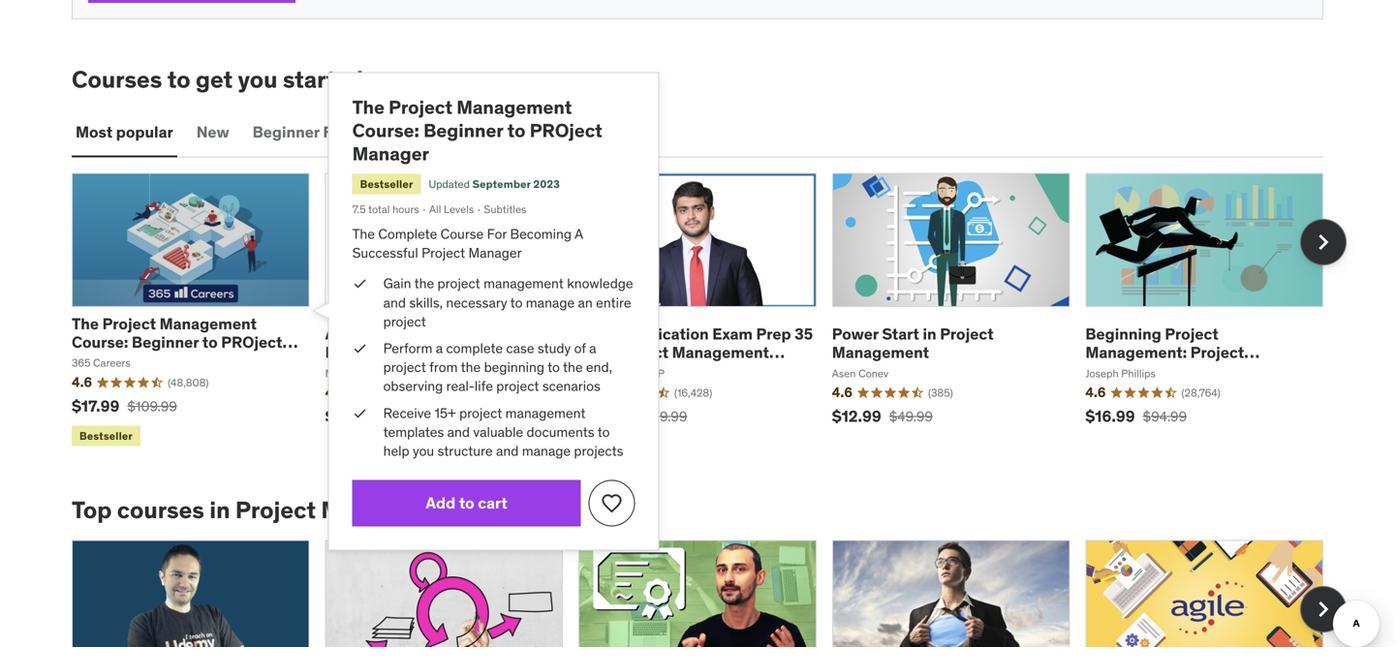 Task type: vqa. For each thing, say whether or not it's contained in the screenshot.
leftmost The Project Management Course: Beginner to PROject Manager
yes



Task type: locate. For each thing, give the bounding box(es) containing it.
manager for (48,808)
[[72, 351, 136, 371]]

most popular
[[76, 122, 173, 142]]

case
[[506, 340, 534, 357]]

2 horizontal spatial the
[[563, 359, 583, 376]]

pmp certification exam prep 35 pdu project management course
[[579, 324, 813, 381]]

and for valuable
[[447, 423, 470, 441]]

(48,808)
[[168, 376, 209, 389]]

1 vertical spatial manage
[[522, 442, 571, 460]]

and for agile
[[472, 496, 514, 525]]

to inside gain the project management knowledge and skills, necessary to manage an entire project
[[510, 294, 523, 311]]

manager up 7.5 total hours
[[352, 142, 429, 165]]

and right add
[[472, 496, 514, 525]]

in
[[923, 324, 936, 344], [209, 496, 230, 525]]

0 vertical spatial the
[[352, 96, 385, 119]]

september
[[472, 177, 531, 191]]

1 vertical spatial project
[[221, 332, 282, 352]]

to right 'necessary'
[[510, 294, 523, 311]]

popular
[[116, 122, 173, 142]]

0 vertical spatial you
[[238, 65, 278, 94]]

1 horizontal spatial the project management course: beginner to project manager link
[[352, 96, 602, 165]]

becoming
[[510, 225, 572, 243]]

the for (48,808)
[[72, 314, 99, 334]]

0 vertical spatial management
[[484, 275, 564, 292]]

0 horizontal spatial bestseller
[[79, 429, 133, 443]]

$17.99
[[72, 396, 120, 416]]

the project management course: beginner to project manager up updated september 2023
[[352, 96, 602, 165]]

to left cart
[[459, 493, 474, 513]]

skills,
[[409, 294, 443, 311]]

valuable
[[473, 423, 523, 441]]

1 horizontal spatial beginner
[[252, 122, 320, 142]]

scenarios
[[542, 377, 600, 395]]

the down 7.5
[[352, 225, 375, 243]]

0 horizontal spatial course:
[[72, 332, 128, 352]]

you
[[238, 65, 278, 94], [413, 442, 434, 460]]

to down the study
[[547, 359, 560, 376]]

the project management course: beginner to project manager link up updated september 2023
[[352, 96, 602, 165]]

manager down for
[[468, 244, 522, 262]]

the up 365
[[72, 314, 99, 334]]

all levels
[[429, 203, 474, 216]]

project up 'necessary'
[[437, 275, 480, 292]]

1 horizontal spatial course
[[579, 361, 631, 381]]

to inside 'receive 15+ project management templates and valuable documents to help you structure and manage projects'
[[597, 423, 610, 441]]

management
[[484, 275, 564, 292], [505, 404, 586, 422]]

management inside gain the project management knowledge and skills, necessary to manage an entire project
[[484, 275, 564, 292]]

project up the valuable
[[459, 404, 502, 422]]

xsmall image left gain
[[352, 274, 368, 293]]

xsmall image left perform
[[352, 339, 368, 358]]

2 xsmall image from the top
[[352, 339, 368, 358]]

add
[[426, 493, 456, 513]]

beginning project management: project management level one
[[1085, 324, 1258, 381]]

one
[[1228, 361, 1258, 381]]

manager inside the complete course for becoming a successful project manager
[[468, 244, 522, 262]]

course: for (48,808)
[[72, 332, 128, 352]]

an
[[578, 294, 593, 311]]

start
[[882, 324, 919, 344]]

0 vertical spatial manage
[[526, 294, 575, 311]]

1 a from the left
[[436, 340, 443, 357]]

most
[[76, 122, 113, 142]]

the project management course: beginner to project manager link
[[352, 96, 602, 165], [72, 314, 298, 371]]

complete
[[446, 340, 503, 357]]

1 horizontal spatial in
[[923, 324, 936, 344]]

perform a complete case study of a project from the beginning to the end, observing real-life project scenarios
[[383, 340, 612, 395]]

started
[[283, 65, 363, 94]]

project inside 'receive 15+ project management templates and valuable documents to help you structure and manage projects'
[[459, 404, 502, 422]]

manage left 'an'
[[526, 294, 575, 311]]

management inside pmp certification exam prep 35 pdu project management course
[[672, 343, 769, 362]]

0 vertical spatial project
[[530, 119, 602, 142]]

1 vertical spatial course
[[579, 361, 631, 381]]

0 horizontal spatial project
[[221, 332, 282, 352]]

to up projects
[[597, 423, 610, 441]]

1 vertical spatial you
[[413, 442, 434, 460]]

a up from
[[436, 340, 443, 357]]

carousel element
[[72, 173, 1347, 450], [72, 540, 1347, 647]]

manage inside 'receive 15+ project management templates and valuable documents to help you structure and manage projects'
[[522, 442, 571, 460]]

top
[[72, 496, 112, 525]]

1 horizontal spatial project
[[530, 119, 602, 142]]

2 horizontal spatial manager
[[468, 244, 522, 262]]

1 vertical spatial management
[[505, 404, 586, 422]]

pmp
[[579, 324, 613, 344]]

in for courses
[[209, 496, 230, 525]]

project inside carousel element
[[221, 332, 282, 352]]

manager
[[352, 142, 429, 165], [468, 244, 522, 262], [72, 351, 136, 371]]

necessary
[[446, 294, 507, 311]]

wishlist image
[[600, 492, 623, 515]]

1 vertical spatial the
[[352, 225, 375, 243]]

0 vertical spatial course:
[[352, 119, 419, 142]]

and up structure
[[447, 423, 470, 441]]

to up (48,808)
[[202, 332, 218, 352]]

xsmall image for gain
[[352, 274, 368, 293]]

the inside the complete course for becoming a successful project manager
[[352, 225, 375, 243]]

1 vertical spatial bestseller
[[79, 429, 133, 443]]

course: up 365 careers
[[72, 332, 128, 352]]

1 vertical spatial xsmall image
[[352, 339, 368, 358]]

course:
[[352, 119, 419, 142], [72, 332, 128, 352]]

a right of
[[589, 340, 596, 357]]

and down the valuable
[[496, 442, 519, 460]]

beginning
[[1085, 324, 1161, 344]]

the up the skills,
[[414, 275, 434, 292]]

the for all levels
[[352, 96, 385, 119]]

0 horizontal spatial the
[[414, 275, 434, 292]]

beginner down started
[[252, 122, 320, 142]]

1 xsmall image from the top
[[352, 274, 368, 293]]

you right get
[[238, 65, 278, 94]]

the project management course: beginner to project manager
[[352, 96, 602, 165], [72, 314, 282, 371]]

1 vertical spatial the project management course: beginner to project manager link
[[72, 314, 298, 371]]

add to cart
[[426, 493, 507, 513]]

and down gain
[[383, 294, 406, 311]]

certification
[[616, 324, 709, 344]]

management inside 'receive 15+ project management templates and valuable documents to help you structure and manage projects'
[[505, 404, 586, 422]]

manager up the 4.6
[[72, 351, 136, 371]]

and for skills,
[[383, 294, 406, 311]]

beginner up updated on the left top of page
[[423, 119, 503, 142]]

0 horizontal spatial the project management course: beginner to project manager
[[72, 314, 282, 371]]

bestseller
[[360, 177, 413, 191], [79, 429, 133, 443]]

to up september
[[507, 119, 526, 142]]

beginner up (48,808)
[[132, 332, 199, 352]]

to left get
[[167, 65, 190, 94]]

48808 reviews element
[[168, 375, 209, 390]]

to inside button
[[459, 493, 474, 513]]

exam
[[712, 324, 753, 344]]

course down "levels" at left top
[[440, 225, 484, 243]]

2 vertical spatial manager
[[72, 351, 136, 371]]

you down templates
[[413, 442, 434, 460]]

2 horizontal spatial beginner
[[423, 119, 503, 142]]

the complete course for becoming a successful project manager
[[352, 225, 583, 262]]

0 vertical spatial course
[[440, 225, 484, 243]]

0 vertical spatial manager
[[352, 142, 429, 165]]

1 vertical spatial the project management course: beginner to project manager
[[72, 314, 282, 371]]

1 vertical spatial in
[[209, 496, 230, 525]]

to
[[167, 65, 190, 94], [507, 119, 526, 142], [510, 294, 523, 311], [202, 332, 218, 352], [547, 359, 560, 376], [597, 423, 610, 441], [459, 493, 474, 513]]

the up scenarios
[[563, 359, 583, 376]]

1 horizontal spatial manager
[[352, 142, 429, 165]]

1 vertical spatial course:
[[72, 332, 128, 352]]

0 vertical spatial the project management course: beginner to project manager link
[[352, 96, 602, 165]]

manage inside gain the project management knowledge and skills, necessary to manage an entire project
[[526, 294, 575, 311]]

1 carousel element from the top
[[72, 173, 1347, 450]]

2 carousel element from the top
[[72, 540, 1347, 647]]

course: up 7.5 total hours
[[352, 119, 419, 142]]

course
[[440, 225, 484, 243], [579, 361, 631, 381]]

0 vertical spatial the project management course: beginner to project manager
[[352, 96, 602, 165]]

management up 'necessary'
[[484, 275, 564, 292]]

project for (48,808)
[[221, 332, 282, 352]]

the
[[352, 96, 385, 119], [352, 225, 375, 243], [72, 314, 99, 334]]

in right courses
[[209, 496, 230, 525]]

the project management course: beginner to project manager link up (48,808)
[[72, 314, 298, 371]]

1 horizontal spatial course:
[[352, 119, 419, 142]]

the project management course: beginner to project manager up (48,808)
[[72, 314, 282, 371]]

0 horizontal spatial course
[[440, 225, 484, 243]]

course: inside carousel element
[[72, 332, 128, 352]]

course down of
[[579, 361, 631, 381]]

careers
[[93, 356, 130, 370]]

and inside gain the project management knowledge and skills, necessary to manage an entire project
[[383, 294, 406, 311]]

entire
[[596, 294, 631, 311]]

2 vertical spatial the
[[72, 314, 99, 334]]

bestseller down $17.99
[[79, 429, 133, 443]]

in right start
[[923, 324, 936, 344]]

0 vertical spatial in
[[923, 324, 936, 344]]

project inside the complete course for becoming a successful project manager
[[422, 244, 465, 262]]

subtitles
[[484, 203, 526, 216]]

the
[[414, 275, 434, 292], [461, 359, 481, 376], [563, 359, 583, 376]]

0 horizontal spatial manager
[[72, 351, 136, 371]]

0 vertical spatial carousel element
[[72, 173, 1347, 450]]

total
[[368, 203, 390, 216]]

beginner for (48,808)
[[132, 332, 199, 352]]

the up favorites
[[352, 96, 385, 119]]

manage
[[526, 294, 575, 311], [522, 442, 571, 460]]

0 horizontal spatial beginner
[[132, 332, 199, 352]]

management
[[457, 96, 572, 119], [160, 314, 257, 334], [672, 343, 769, 362], [832, 343, 929, 362], [1085, 361, 1183, 381], [321, 496, 467, 525]]

1 horizontal spatial bestseller
[[360, 177, 413, 191]]

xsmall image for perform
[[352, 339, 368, 358]]

to inside perform a complete case study of a project from the beginning to the end, observing real-life project scenarios
[[547, 359, 560, 376]]

perform
[[383, 340, 432, 357]]

beginner for all levels
[[423, 119, 503, 142]]

all
[[429, 203, 441, 216]]

study
[[538, 340, 571, 357]]

0 vertical spatial xsmall image
[[352, 274, 368, 293]]

1 horizontal spatial a
[[589, 340, 596, 357]]

project down perform
[[383, 359, 426, 376]]

management up documents
[[505, 404, 586, 422]]

in inside power start in project management
[[923, 324, 936, 344]]

course inside pmp certification exam prep 35 pdu project management course
[[579, 361, 631, 381]]

$17.99 $109.99
[[72, 396, 177, 416]]

project for all levels
[[530, 119, 602, 142]]

xsmall image
[[352, 274, 368, 293], [352, 339, 368, 358]]

agile link
[[518, 496, 575, 525]]

power
[[832, 324, 878, 344]]

bestseller up 7.5 total hours
[[360, 177, 413, 191]]

1 vertical spatial carousel element
[[72, 540, 1347, 647]]

agile
[[518, 496, 575, 525]]

project
[[530, 119, 602, 142], [221, 332, 282, 352]]

manage down documents
[[522, 442, 571, 460]]

a
[[436, 340, 443, 357], [589, 340, 596, 357]]

1 vertical spatial manager
[[468, 244, 522, 262]]

1 horizontal spatial you
[[413, 442, 434, 460]]

management:
[[1085, 343, 1187, 362]]

the down complete
[[461, 359, 481, 376]]

project
[[437, 275, 480, 292], [383, 313, 426, 330], [383, 359, 426, 376], [496, 377, 539, 395], [459, 404, 502, 422]]

hours
[[392, 203, 419, 216]]

0 horizontal spatial in
[[209, 496, 230, 525]]

0 horizontal spatial the project management course: beginner to project manager link
[[72, 314, 298, 371]]

1 horizontal spatial the project management course: beginner to project manager
[[352, 96, 602, 165]]

0 horizontal spatial a
[[436, 340, 443, 357]]

next image
[[1308, 227, 1339, 258]]

4.6
[[72, 374, 92, 391]]

carousel element containing the project management course: beginner to project manager
[[72, 173, 1347, 450]]

0 horizontal spatial you
[[238, 65, 278, 94]]

gain the project management knowledge and skills, necessary to manage an entire project
[[383, 275, 633, 330]]



Task type: describe. For each thing, give the bounding box(es) containing it.
0 vertical spatial bestseller
[[360, 177, 413, 191]]

successful
[[352, 244, 418, 262]]

receive 15+ project management templates and valuable documents to help you structure and manage projects
[[383, 404, 623, 460]]

new button
[[193, 109, 233, 156]]

beginner favorites button
[[249, 109, 395, 156]]

management inside power start in project management
[[832, 343, 929, 362]]

365
[[72, 356, 91, 370]]

the inside gain the project management knowledge and skills, necessary to manage an entire project
[[414, 275, 434, 292]]

35
[[795, 324, 813, 344]]

$109.99
[[127, 398, 177, 415]]

power start in project management link
[[832, 324, 994, 362]]

for
[[487, 225, 507, 243]]

observing
[[383, 377, 443, 395]]

projects
[[574, 442, 623, 460]]

project up perform
[[383, 313, 426, 330]]

receive
[[383, 404, 431, 422]]

2023
[[533, 177, 560, 191]]

1 horizontal spatial the
[[461, 359, 481, 376]]

favorites
[[323, 122, 391, 142]]

courses to get you started
[[72, 65, 363, 94]]

of
[[574, 340, 586, 357]]

management for necessary
[[484, 275, 564, 292]]

gain
[[383, 275, 411, 292]]

real-
[[446, 377, 475, 395]]

the project management course: beginner to project manager link for all levels
[[352, 96, 602, 165]]

documents
[[527, 423, 594, 441]]

updated september 2023
[[429, 177, 560, 191]]

add to cart button
[[352, 480, 581, 527]]

templates
[[383, 423, 444, 441]]

courses
[[117, 496, 204, 525]]

beginner favorites
[[252, 122, 391, 142]]

project inside power start in project management
[[940, 324, 994, 344]]

pdu
[[579, 343, 611, 362]]

power start in project management
[[832, 324, 994, 362]]

pmp certification exam prep 35 pdu project management course link
[[579, 324, 813, 381]]

structure
[[437, 442, 493, 460]]

bestseller inside carousel element
[[79, 429, 133, 443]]

in for start
[[923, 324, 936, 344]]

cart
[[478, 493, 507, 513]]

project down beginning
[[496, 377, 539, 395]]

7.5
[[352, 203, 366, 216]]

7.5 total hours
[[352, 203, 419, 216]]

complete
[[378, 225, 437, 243]]

project inside pmp certification exam prep 35 pdu project management course
[[615, 343, 669, 362]]

get
[[196, 65, 233, 94]]

the project management course: beginner to project manager for all levels
[[352, 96, 602, 165]]

help
[[383, 442, 409, 460]]

levels
[[444, 203, 474, 216]]

courses
[[72, 65, 162, 94]]

2 a from the left
[[589, 340, 596, 357]]

prep
[[756, 324, 791, 344]]

365 careers
[[72, 356, 130, 370]]

course inside the complete course for becoming a successful project manager
[[440, 225, 484, 243]]

updated
[[429, 177, 470, 191]]

next image
[[1308, 594, 1339, 625]]

15+
[[434, 404, 456, 422]]

you inside 'receive 15+ project management templates and valuable documents to help you structure and manage projects'
[[413, 442, 434, 460]]

level
[[1186, 361, 1224, 381]]

manager for all levels
[[352, 142, 429, 165]]

beginning
[[484, 359, 544, 376]]

the project management course: beginner to project manager link for (48,808)
[[72, 314, 298, 371]]

to inside carousel element
[[202, 332, 218, 352]]

course: for all levels
[[352, 119, 419, 142]]

new
[[196, 122, 229, 142]]

management for documents
[[505, 404, 586, 422]]

knowledge
[[567, 275, 633, 292]]

xsmall image
[[352, 404, 368, 423]]

most popular button
[[72, 109, 177, 156]]

beginner inside button
[[252, 122, 320, 142]]

beginning project management: project management level one link
[[1085, 324, 1260, 381]]

life
[[475, 377, 493, 395]]

end,
[[586, 359, 612, 376]]

the project management course: beginner to project manager for (48,808)
[[72, 314, 282, 371]]

from
[[429, 359, 458, 376]]

management inside beginning project management: project management level one
[[1085, 361, 1183, 381]]

top courses in project management and agile
[[72, 496, 575, 525]]

a
[[575, 225, 583, 243]]



